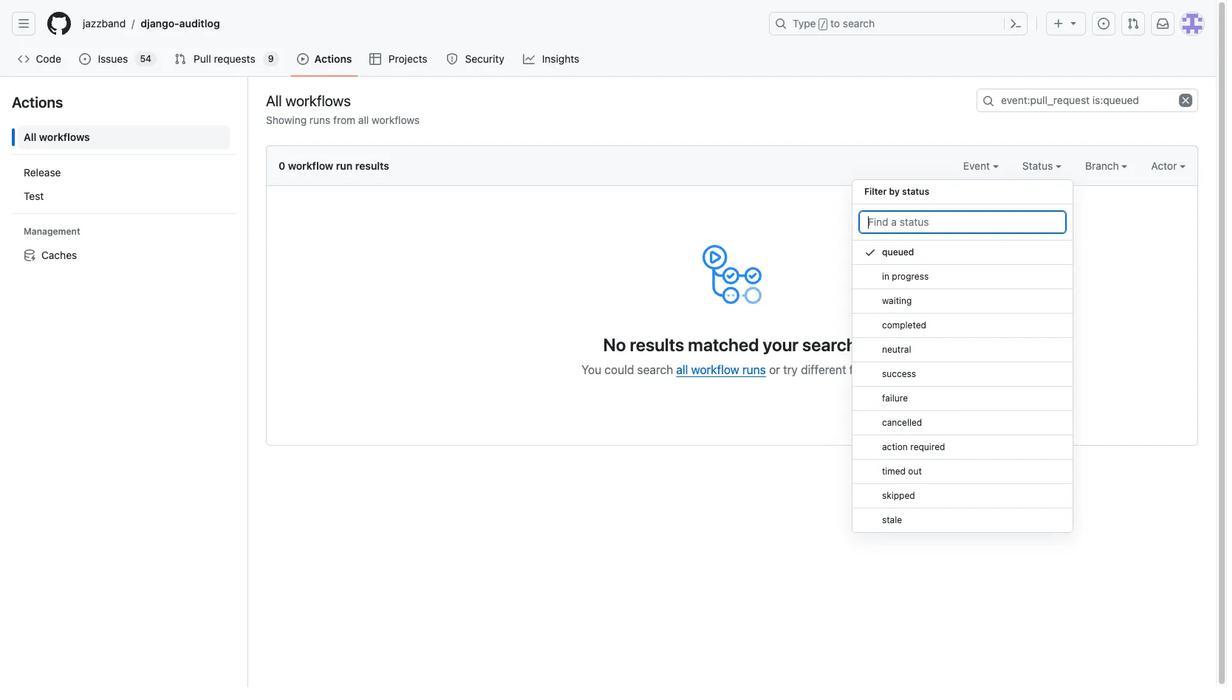 Task type: vqa. For each thing, say whether or not it's contained in the screenshot.
top list
yes



Task type: describe. For each thing, give the bounding box(es) containing it.
by
[[889, 186, 900, 197]]

stale link
[[853, 509, 1073, 534]]

status
[[902, 186, 930, 197]]

check image
[[865, 247, 876, 259]]

table image
[[370, 53, 382, 65]]

projects
[[389, 52, 428, 65]]

release
[[24, 166, 61, 179]]

0 horizontal spatial workflow
[[288, 160, 333, 172]]

git pull request image for issue opened image
[[1128, 18, 1140, 30]]

1 vertical spatial workflows
[[372, 114, 420, 126]]

all for workflows
[[358, 114, 369, 126]]

failure
[[882, 393, 908, 404]]

showing
[[266, 114, 307, 126]]

security
[[465, 52, 505, 65]]

django-auditlog link
[[135, 12, 226, 35]]

actor button
[[1152, 158, 1186, 174]]

pull requests
[[194, 52, 255, 65]]

requests
[[214, 52, 255, 65]]

neutral
[[882, 344, 911, 355]]

0 vertical spatial actions
[[315, 52, 352, 65]]

homepage image
[[47, 12, 71, 35]]

your
[[763, 335, 799, 355]]

1 vertical spatial workflow
[[691, 364, 740, 377]]

0 horizontal spatial search
[[637, 364, 673, 377]]

showing runs from all workflows
[[266, 114, 420, 126]]

django-
[[141, 17, 179, 30]]

neutral link
[[853, 338, 1073, 363]]

action required
[[882, 442, 945, 453]]

0
[[279, 160, 285, 172]]

stale
[[882, 515, 902, 526]]

0 vertical spatial runs
[[310, 114, 331, 126]]

all workflow runs link
[[676, 364, 766, 377]]

completed link
[[853, 314, 1073, 338]]

out
[[908, 466, 922, 477]]

progress
[[892, 271, 929, 282]]

code image
[[18, 53, 30, 65]]

shield image
[[446, 53, 458, 65]]

skipped link
[[853, 485, 1073, 509]]

required
[[911, 442, 945, 453]]

menu containing filter by status
[[852, 174, 1074, 545]]

git pull request image for issue opened icon
[[174, 53, 186, 65]]

projects link
[[364, 48, 435, 70]]

clear filters image
[[1179, 94, 1193, 107]]

release link
[[18, 161, 230, 185]]

branch
[[1086, 160, 1122, 172]]

all for workflow
[[676, 364, 688, 377]]

notifications image
[[1157, 18, 1169, 30]]

all inside all workflows link
[[24, 131, 36, 143]]

filter
[[865, 186, 887, 197]]

1 vertical spatial actions
[[12, 94, 63, 111]]

in progress
[[882, 271, 929, 282]]

code
[[36, 52, 61, 65]]

filters.
[[850, 364, 883, 377]]

failure link
[[853, 387, 1073, 412]]

code link
[[12, 48, 68, 70]]

triangle down image
[[1068, 17, 1080, 29]]

issue opened image
[[1098, 18, 1110, 30]]

test link
[[18, 185, 230, 208]]

security link
[[440, 48, 512, 70]]

no results matched your search.
[[603, 335, 861, 355]]

from
[[333, 114, 356, 126]]

/ for type
[[821, 19, 826, 30]]

test
[[24, 190, 44, 202]]

try
[[783, 364, 798, 377]]

matched
[[688, 335, 759, 355]]

to
[[831, 17, 840, 30]]

different
[[801, 364, 847, 377]]

filter workflows element
[[18, 161, 230, 208]]



Task type: locate. For each thing, give the bounding box(es) containing it.
list
[[77, 12, 760, 35], [12, 120, 236, 273]]

1 horizontal spatial workflows
[[286, 92, 351, 109]]

type
[[793, 17, 816, 30]]

workflow down matched on the right of the page
[[691, 364, 740, 377]]

action required link
[[853, 436, 1073, 460]]

runs left from
[[310, 114, 331, 126]]

action
[[882, 442, 908, 453]]

auditlog
[[179, 17, 220, 30]]

0 vertical spatial git pull request image
[[1128, 18, 1140, 30]]

workflows
[[286, 92, 351, 109], [372, 114, 420, 126], [39, 131, 90, 143]]

list containing all workflows
[[12, 120, 236, 273]]

0 vertical spatial search
[[843, 17, 875, 30]]

all workflows up the showing
[[266, 92, 351, 109]]

0 vertical spatial all
[[266, 92, 282, 109]]

timed out
[[882, 466, 922, 477]]

type / to search
[[793, 17, 875, 30]]

1 horizontal spatial /
[[821, 19, 826, 30]]

1 vertical spatial list
[[12, 120, 236, 273]]

2 vertical spatial workflows
[[39, 131, 90, 143]]

0 horizontal spatial actions
[[12, 94, 63, 111]]

list containing jazzband
[[77, 12, 760, 35]]

1 horizontal spatial search
[[843, 17, 875, 30]]

1 horizontal spatial runs
[[743, 364, 766, 377]]

all workflows link
[[18, 126, 230, 149]]

2 horizontal spatial workflows
[[372, 114, 420, 126]]

search right could
[[637, 364, 673, 377]]

/ left 'django-'
[[132, 17, 135, 30]]

1 vertical spatial git pull request image
[[174, 53, 186, 65]]

queued link
[[853, 241, 1073, 265]]

github actions image
[[703, 245, 762, 304]]

run
[[336, 160, 353, 172]]

jazzband / django-auditlog
[[83, 17, 220, 30]]

status button
[[1023, 158, 1062, 174]]

runs
[[310, 114, 331, 126], [743, 364, 766, 377]]

0 vertical spatial workflows
[[286, 92, 351, 109]]

all down matched on the right of the page
[[676, 364, 688, 377]]

waiting link
[[853, 290, 1073, 314]]

success
[[882, 369, 916, 380]]

all
[[358, 114, 369, 126], [676, 364, 688, 377]]

waiting
[[882, 296, 912, 307]]

jazzband link
[[77, 12, 132, 35]]

0 horizontal spatial runs
[[310, 114, 331, 126]]

/ left 'to'
[[821, 19, 826, 30]]

insights
[[542, 52, 580, 65]]

9
[[268, 53, 274, 64]]

git pull request image right issue opened image
[[1128, 18, 1140, 30]]

1 vertical spatial all workflows
[[24, 131, 90, 143]]

1 vertical spatial search
[[637, 364, 673, 377]]

pull
[[194, 52, 211, 65]]

workflows right from
[[372, 114, 420, 126]]

results right run
[[355, 160, 389, 172]]

search image
[[983, 95, 995, 107]]

/ inside type / to search
[[821, 19, 826, 30]]

all
[[266, 92, 282, 109], [24, 131, 36, 143]]

graph image
[[523, 53, 535, 65]]

git pull request image left pull
[[174, 53, 186, 65]]

play image
[[297, 53, 309, 65]]

all right from
[[358, 114, 369, 126]]

results right "no"
[[630, 335, 684, 355]]

issues
[[98, 52, 128, 65]]

command palette image
[[1010, 18, 1022, 30]]

/
[[132, 17, 135, 30], [821, 19, 826, 30]]

jazzband
[[83, 17, 126, 30]]

results
[[355, 160, 389, 172], [630, 335, 684, 355]]

in progress link
[[853, 265, 1073, 290]]

workflow right 0 on the top of the page
[[288, 160, 333, 172]]

could
[[605, 364, 634, 377]]

actions
[[315, 52, 352, 65], [12, 94, 63, 111]]

0 vertical spatial list
[[77, 12, 760, 35]]

no
[[603, 335, 626, 355]]

all workflows inside list
[[24, 131, 90, 143]]

management
[[24, 226, 80, 237]]

0 vertical spatial all workflows
[[266, 92, 351, 109]]

0 horizontal spatial git pull request image
[[174, 53, 186, 65]]

timed
[[882, 466, 906, 477]]

skipped
[[882, 491, 915, 502]]

caches
[[41, 249, 77, 262]]

0 workflow run results
[[279, 160, 389, 172]]

event
[[964, 160, 993, 172]]

0 horizontal spatial all
[[24, 131, 36, 143]]

git pull request image
[[1128, 18, 1140, 30], [174, 53, 186, 65]]

1 horizontal spatial all
[[676, 364, 688, 377]]

0 horizontal spatial all workflows
[[24, 131, 90, 143]]

event button
[[964, 158, 999, 174]]

success link
[[853, 363, 1073, 387]]

0 horizontal spatial all
[[358, 114, 369, 126]]

0 horizontal spatial workflows
[[39, 131, 90, 143]]

menu
[[852, 174, 1074, 545]]

workflows inside list
[[39, 131, 90, 143]]

you could search all workflow runs or try different filters.
[[582, 364, 883, 377]]

search right 'to'
[[843, 17, 875, 30]]

all workflows
[[266, 92, 351, 109], [24, 131, 90, 143]]

1 horizontal spatial all
[[266, 92, 282, 109]]

filter by status
[[865, 186, 930, 197]]

timed out link
[[853, 460, 1073, 485]]

1 horizontal spatial results
[[630, 335, 684, 355]]

actor
[[1152, 160, 1180, 172]]

search
[[843, 17, 875, 30], [637, 364, 673, 377]]

/ inside "jazzband / django-auditlog"
[[132, 17, 135, 30]]

0 vertical spatial workflow
[[288, 160, 333, 172]]

0 vertical spatial results
[[355, 160, 389, 172]]

None search field
[[977, 89, 1199, 112]]

all up the showing
[[266, 92, 282, 109]]

1 horizontal spatial all workflows
[[266, 92, 351, 109]]

actions right play icon
[[315, 52, 352, 65]]

cancelled link
[[853, 412, 1073, 436]]

cancelled
[[882, 418, 922, 429]]

you
[[582, 364, 602, 377]]

Find a status text field
[[859, 211, 1067, 234]]

or
[[769, 364, 780, 377]]

plus image
[[1053, 18, 1065, 30]]

1 horizontal spatial actions
[[315, 52, 352, 65]]

workflow
[[288, 160, 333, 172], [691, 364, 740, 377]]

workflows up showing runs from all workflows
[[286, 92, 351, 109]]

status
[[1023, 160, 1056, 172]]

completed
[[882, 320, 927, 331]]

all workflows up release
[[24, 131, 90, 143]]

caches link
[[18, 244, 230, 268]]

issue opened image
[[79, 53, 91, 65]]

1 horizontal spatial git pull request image
[[1128, 18, 1140, 30]]

search.
[[803, 335, 861, 355]]

54
[[140, 53, 152, 64]]

1 horizontal spatial workflow
[[691, 364, 740, 377]]

1 vertical spatial results
[[630, 335, 684, 355]]

queued
[[882, 247, 914, 258]]

actions link
[[291, 48, 358, 70]]

insights link
[[517, 48, 587, 70]]

1 vertical spatial all
[[676, 364, 688, 377]]

/ for jazzband
[[132, 17, 135, 30]]

0 horizontal spatial /
[[132, 17, 135, 30]]

0 horizontal spatial results
[[355, 160, 389, 172]]

workflows up release
[[39, 131, 90, 143]]

all up release
[[24, 131, 36, 143]]

1 vertical spatial all
[[24, 131, 36, 143]]

runs left or
[[743, 364, 766, 377]]

1 vertical spatial runs
[[743, 364, 766, 377]]

0 vertical spatial all
[[358, 114, 369, 126]]

actions down code link
[[12, 94, 63, 111]]

in
[[882, 271, 890, 282]]



